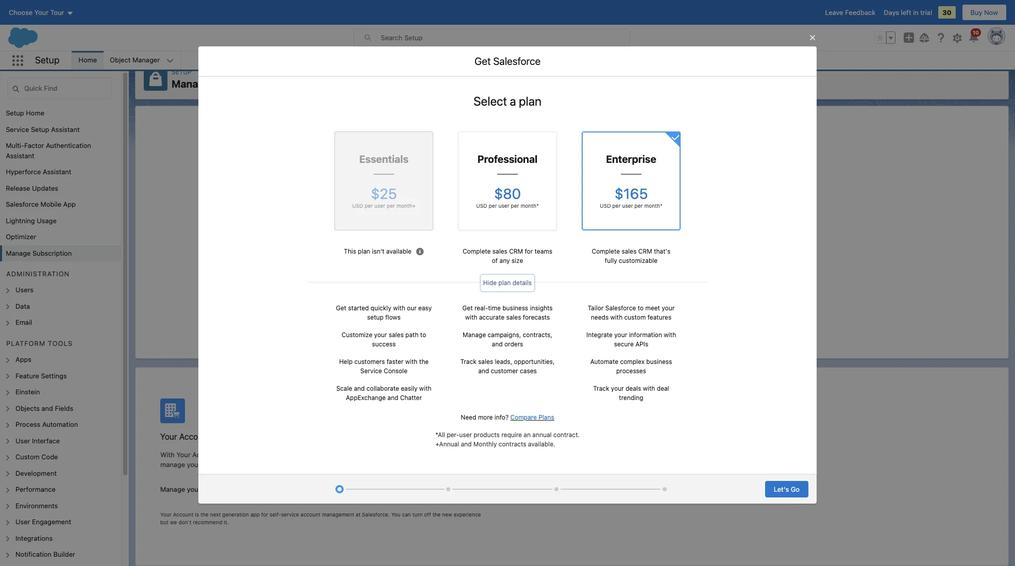 Task type: describe. For each thing, give the bounding box(es) containing it.
can inside your account is the next generation app for self-service account management at salesforce. you can turn off the new experience but we don't recommend it.
[[402, 511, 411, 517]]

setup manage subscription
[[172, 68, 275, 89]]

available
[[386, 247, 412, 255]]

track sales leads, opportunities, and customer cases
[[461, 357, 555, 375]]

contract.
[[554, 431, 580, 438]]

get real-time business insights with accurate sales forecasts
[[463, 304, 553, 321]]

tailor salesforce to meet your needs with custom features
[[588, 304, 675, 321]]

with inside integrate your information with secure apis
[[664, 331, 676, 338]]

subscription
[[203, 485, 241, 493]]

when you subscribe, you can manage your products, licenses, and billing information right here.
[[422, 289, 722, 297]]

sales inside customize your sales path to success
[[389, 331, 404, 338]]

opportunities,
[[514, 357, 555, 365]]

your account: manage your subscription
[[160, 432, 313, 441]]

path
[[406, 331, 419, 338]]

factor
[[24, 141, 44, 149]]

forecasts
[[523, 313, 550, 321]]

sales inside the get real-time business insights with accurate sales forecasts
[[506, 313, 521, 321]]

setup for setup
[[35, 55, 59, 65]]

for inside "complete sales crm for teams of any size"
[[525, 247, 533, 255]]

scale
[[336, 384, 352, 392]]

management
[[322, 511, 354, 517]]

salesforce for get salesforce
[[493, 55, 541, 67]]

easily inside with your account, you can easily browse and buy products, and manage your subscriptions.
[[248, 450, 266, 459]]

lightning usage
[[6, 216, 57, 224]]

meet
[[646, 304, 660, 312]]

text default image for 165
[[672, 133, 680, 142]]

with your account, you can easily browse and buy products, and manage your subscriptions.
[[160, 450, 362, 469]]

isn't
[[372, 247, 385, 255]]

manager
[[132, 56, 160, 64]]

+annual
[[436, 440, 459, 448]]

setup link
[[172, 68, 192, 76]]

this plan isn't available
[[344, 247, 412, 255]]

manage inside with your account, you can easily browse and buy products, and manage your subscriptions.
[[160, 460, 185, 469]]

your up with in the left bottom of the page
[[160, 432, 177, 441]]

compare plans link
[[511, 413, 555, 421]]

to inside tailor salesforce to meet your needs with custom features
[[638, 304, 644, 312]]

go
[[791, 485, 800, 493]]

1 horizontal spatial you
[[442, 289, 453, 297]]

manage your subscription with your account
[[160, 485, 300, 493]]

recommend
[[193, 519, 222, 525]]

authentication
[[46, 141, 91, 149]]

2 horizontal spatial plan
[[519, 94, 542, 108]]

user inside *all per-user products require an annual contract. +annual and monthly contracts available.
[[459, 431, 472, 438]]

5 per from the left
[[613, 203, 621, 209]]

track for track sales leads, opportunities, and customer cases
[[461, 357, 477, 365]]

leave
[[825, 8, 844, 16]]

$ 80 usd per user per month*
[[476, 185, 539, 209]]

mobile
[[40, 200, 61, 208]]

complete for 165
[[592, 247, 620, 255]]

salesforce for tailor salesforce to meet your needs with custom features
[[606, 304, 636, 312]]

with up app
[[243, 485, 256, 493]]

buy
[[306, 450, 317, 459]]

user for 25
[[375, 203, 385, 209]]

with inside the get real-time business insights with accurate sales forecasts
[[465, 313, 478, 321]]

deals
[[626, 384, 641, 392]]

salesforce inside setup tree tree
[[6, 200, 39, 208]]

subscribed
[[567, 263, 613, 274]]

buy now button
[[962, 4, 1007, 21]]

assistant inside multi-factor authentication assistant
[[6, 151, 34, 160]]

get inside the get real-time business insights with accurate sales forecasts
[[463, 304, 473, 312]]

days
[[884, 8, 900, 16]]

next
[[210, 511, 221, 517]]

hide
[[483, 279, 497, 286]]

hyperforce assistant link
[[6, 167, 71, 177]]

track for track your deals with deal trending
[[593, 384, 610, 392]]

contracts
[[499, 440, 527, 448]]

processes
[[617, 367, 646, 375]]

leave feedback link
[[825, 8, 876, 16]]

scale and collaborate easily with appexchange and chatter
[[336, 384, 432, 401]]

month* for 165
[[645, 203, 663, 209]]

lightning usage link
[[6, 216, 57, 226]]

feedback
[[845, 8, 876, 16]]

subscribe,
[[455, 289, 488, 297]]

hyperforce assistant
[[6, 168, 71, 176]]

*all per-user products require an annual contract. +annual and monthly contracts available.
[[436, 431, 580, 448]]

available.
[[528, 440, 555, 448]]

get for select a plan
[[475, 55, 491, 67]]

information inside integrate your information with secure apis
[[629, 331, 662, 338]]

and inside manage campaigns, contracts, and orders
[[492, 340, 503, 348]]

2 vertical spatial subscription
[[266, 432, 313, 441]]

optimizer
[[6, 232, 36, 241]]

generation
[[222, 511, 249, 517]]

licenses,
[[590, 289, 617, 297]]

customizable
[[619, 256, 658, 264]]

self-
[[270, 511, 281, 517]]

customize your sales path to success
[[342, 331, 426, 348]]

to inside customize your sales path to success
[[420, 331, 426, 338]]

service inside setup tree tree
[[6, 125, 29, 133]]

sales for customer
[[478, 357, 493, 365]]

our
[[407, 304, 417, 312]]

real-
[[475, 304, 488, 312]]

get started quickly with our easy setup flows
[[336, 304, 432, 321]]

subscription inside setup manage subscription
[[213, 78, 275, 89]]

2 per from the left
[[387, 203, 395, 209]]

lightning
[[6, 216, 35, 224]]

setup home
[[6, 109, 44, 117]]

products, inside with your account, you can easily browse and buy products, and manage your subscriptions.
[[319, 450, 349, 459]]

off
[[424, 511, 431, 517]]

manage inside setup manage subscription
[[172, 78, 210, 89]]

and right buy
[[351, 450, 362, 459]]

features
[[648, 313, 672, 321]]

an
[[524, 431, 531, 438]]

complete for 80
[[463, 247, 491, 255]]

165
[[624, 185, 648, 202]]

complex
[[620, 357, 645, 365]]

0 vertical spatial information
[[653, 289, 688, 297]]

manage subscription
[[6, 249, 72, 257]]

month* for 80
[[521, 203, 539, 209]]

info?
[[495, 413, 509, 421]]

select
[[474, 94, 507, 108]]

you inside your account is the next generation app for self-service account management at salesforce. you can turn off the new experience but we don't recommend it.
[[391, 511, 401, 517]]

manage campaigns, contracts, and orders
[[463, 331, 553, 348]]

your up is at bottom
[[187, 485, 201, 493]]

your inside tailor salesforce to meet your needs with custom features
[[662, 304, 675, 312]]

your inside your account is the next generation app for self-service account management at salesforce. you can turn off the new experience but we don't recommend it.
[[160, 511, 172, 517]]

more
[[478, 413, 493, 421]]

manage up subscriptions.
[[215, 432, 245, 441]]

automate complex business processes
[[591, 357, 672, 375]]

account,
[[192, 450, 220, 459]]

select a plan
[[474, 94, 542, 108]]

your account is the next generation app for self-service account management at salesforce. you can turn off the new experience but we don't recommend it.
[[160, 511, 481, 525]]

manage subscription tree item
[[0, 245, 121, 261]]

object
[[110, 56, 131, 64]]

usd for 25
[[352, 203, 363, 209]]

success
[[372, 340, 396, 348]]



Task type: locate. For each thing, give the bounding box(es) containing it.
with inside track your deals with deal trending
[[643, 384, 655, 392]]

assistant up updates
[[43, 168, 71, 176]]

1 crm from the left
[[509, 247, 523, 255]]

now right buy
[[985, 8, 999, 16]]

integrate your information with secure apis
[[587, 331, 676, 348]]

assistant down multi-
[[6, 151, 34, 160]]

with inside get started quickly with our easy setup flows
[[393, 304, 405, 312]]

you inside with your account, you can easily browse and buy products, and manage your subscriptions.
[[222, 450, 233, 459]]

1 horizontal spatial to
[[638, 304, 644, 312]]

your up secure
[[615, 331, 627, 338]]

1 vertical spatial home
[[26, 109, 44, 117]]

0 horizontal spatial now
[[582, 315, 596, 323]]

your inside integrate your information with secure apis
[[615, 331, 627, 338]]

2 $ from the left
[[494, 185, 503, 202]]

complete up the hide
[[463, 247, 491, 255]]

and left monthly
[[461, 440, 472, 448]]

1 vertical spatial can
[[235, 450, 246, 459]]

subscription
[[213, 78, 275, 89], [32, 249, 72, 257], [266, 432, 313, 441]]

plan right the hide
[[499, 279, 511, 286]]

you up subscriptions.
[[222, 450, 233, 459]]

sales for of
[[493, 247, 508, 255]]

plan right this
[[358, 247, 370, 255]]

setup tree tree
[[0, 105, 121, 566]]

service setup assistant
[[6, 125, 80, 133]]

account inside your account is the next generation app for self-service account management at salesforce. you can turn off the new experience but we don't recommend it.
[[173, 511, 193, 517]]

$ inside $ 25 usd per user per month+
[[371, 185, 380, 202]]

1 horizontal spatial get
[[463, 304, 473, 312]]

1 horizontal spatial plan
[[499, 279, 511, 286]]

text default image
[[416, 248, 424, 256]]

$ down enterprise
[[615, 185, 624, 202]]

console
[[384, 367, 408, 375]]

1 horizontal spatial service
[[360, 367, 382, 375]]

enterprise
[[606, 153, 657, 165]]

track left leads,
[[461, 357, 477, 365]]

track down automate
[[593, 384, 610, 392]]

text default image
[[424, 133, 432, 142], [672, 133, 680, 142]]

administration
[[6, 270, 70, 278]]

you right "salesforce."
[[391, 511, 401, 517]]

0 horizontal spatial get
[[336, 304, 347, 312]]

subscription inside tree item
[[32, 249, 72, 257]]

let's go button
[[765, 481, 809, 497]]

setup up service setup assistant
[[6, 109, 24, 117]]

get left started
[[336, 304, 347, 312]]

complete inside complete sales crm that's fully customizable
[[592, 247, 620, 255]]

plan for hide plan details
[[499, 279, 511, 286]]

0 vertical spatial plan
[[519, 94, 542, 108]]

1 complete from the left
[[463, 247, 491, 255]]

tools
[[48, 339, 73, 347]]

1 usd from the left
[[352, 203, 363, 209]]

0 horizontal spatial the
[[201, 511, 209, 517]]

1 vertical spatial to
[[420, 331, 426, 338]]

yet
[[615, 263, 628, 274]]

crm inside complete sales crm that's fully customizable
[[639, 247, 653, 255]]

setup for setup manage subscription
[[172, 68, 192, 76]]

for left 'teams'
[[525, 247, 533, 255]]

complete up fully
[[592, 247, 620, 255]]

setup
[[367, 313, 384, 321]]

0 horizontal spatial track
[[461, 357, 477, 365]]

2 horizontal spatial salesforce
[[606, 304, 636, 312]]

month* down 165
[[645, 203, 663, 209]]

can down hide plan details
[[503, 289, 514, 297]]

get up 'select'
[[475, 55, 491, 67]]

complete sales crm for teams of any size
[[463, 247, 553, 264]]

1 vertical spatial plan
[[358, 247, 370, 255]]

1 text default image from the left
[[424, 133, 432, 142]]

track inside track sales leads, opportunities, and customer cases
[[461, 357, 477, 365]]

0 horizontal spatial account
[[173, 511, 193, 517]]

integrate
[[587, 331, 613, 338]]

get
[[475, 55, 491, 67], [336, 304, 347, 312], [463, 304, 473, 312]]

monthly
[[474, 440, 497, 448]]

1 per from the left
[[365, 203, 373, 209]]

0 vertical spatial you
[[516, 263, 532, 274]]

usd inside $ 25 usd per user per month+
[[352, 203, 363, 209]]

manage down with in the left bottom of the page
[[160, 460, 185, 469]]

is
[[195, 511, 199, 517]]

1 horizontal spatial you
[[516, 263, 532, 274]]

1 vertical spatial business
[[647, 357, 672, 365]]

2 horizontal spatial can
[[503, 289, 514, 297]]

0 vertical spatial assistant
[[51, 125, 80, 133]]

now inside button
[[582, 315, 596, 323]]

help customers faster with the service console
[[339, 357, 429, 375]]

experience
[[454, 511, 481, 517]]

and up appexchange
[[354, 384, 365, 392]]

with inside help customers faster with the service console
[[405, 357, 418, 365]]

your inside with your account, you can easily browse and buy products, and manage your subscriptions.
[[177, 450, 191, 459]]

sales left leads,
[[478, 357, 493, 365]]

1 horizontal spatial complete
[[592, 247, 620, 255]]

6 per from the left
[[635, 203, 643, 209]]

and left customer
[[478, 367, 489, 375]]

setup for setup home
[[6, 109, 24, 117]]

plan inside button
[[499, 279, 511, 286]]

user down 80
[[499, 203, 510, 209]]

updates
[[32, 184, 58, 192]]

with down real-
[[465, 313, 478, 321]]

0 horizontal spatial salesforce
[[6, 200, 39, 208]]

turn
[[413, 511, 423, 517]]

4 per from the left
[[511, 203, 519, 209]]

with right faster
[[405, 357, 418, 365]]

1 horizontal spatial for
[[525, 247, 533, 255]]

1 horizontal spatial the
[[419, 357, 429, 365]]

you right when
[[442, 289, 453, 297]]

user for 80
[[499, 203, 510, 209]]

you for with your account, you can easily browse and buy products, and manage your subscriptions.
[[222, 450, 233, 459]]

now down the tailor
[[582, 315, 596, 323]]

manage for manage campaigns, contracts, and orders
[[463, 331, 486, 338]]

home inside setup tree tree
[[26, 109, 44, 117]]

sales for customizable
[[622, 247, 637, 255]]

to right path
[[420, 331, 426, 338]]

0 horizontal spatial can
[[235, 450, 246, 459]]

user inside $ 25 usd per user per month+
[[375, 203, 385, 209]]

0 horizontal spatial usd
[[352, 203, 363, 209]]

1 vertical spatial assistant
[[6, 151, 34, 160]]

your up but
[[160, 511, 172, 517]]

salesforce.
[[362, 511, 390, 517]]

the right faster
[[419, 357, 429, 365]]

1 vertical spatial products,
[[319, 450, 349, 459]]

usd
[[352, 203, 363, 209], [476, 203, 487, 209], [600, 203, 611, 209]]

manage down details
[[516, 289, 541, 297]]

1 horizontal spatial track
[[593, 384, 610, 392]]

track
[[461, 357, 477, 365], [593, 384, 610, 392]]

per down 165
[[635, 203, 643, 209]]

user down 165
[[622, 203, 633, 209]]

now for buy now
[[985, 8, 999, 16]]

1 horizontal spatial can
[[402, 511, 411, 517]]

subscribe now button
[[540, 311, 604, 327]]

0 vertical spatial now
[[985, 8, 999, 16]]

plans
[[539, 413, 555, 421]]

secure
[[614, 340, 634, 348]]

release updates link
[[6, 183, 58, 193]]

optimizer link
[[6, 232, 36, 242]]

1 vertical spatial for
[[261, 511, 268, 517]]

leave feedback
[[825, 8, 876, 16]]

3 usd from the left
[[600, 203, 611, 209]]

0 horizontal spatial $
[[371, 185, 380, 202]]

and down collaborate
[[388, 394, 399, 401]]

$ down professional
[[494, 185, 503, 202]]

user down need
[[459, 431, 472, 438]]

home left object at the left of the page
[[79, 56, 97, 64]]

2 crm from the left
[[639, 247, 653, 255]]

per down 80
[[511, 203, 519, 209]]

with down features on the right of page
[[664, 331, 676, 338]]

app navigation
[[12, 51, 35, 70]]

2 horizontal spatial $
[[615, 185, 624, 202]]

2 horizontal spatial you
[[490, 289, 501, 297]]

and left buy
[[292, 450, 304, 459]]

sales inside track sales leads, opportunities, and customer cases
[[478, 357, 493, 365]]

per-
[[447, 431, 459, 438]]

usd for 165
[[600, 203, 611, 209]]

sales inside complete sales crm that's fully customizable
[[622, 247, 637, 255]]

now
[[985, 8, 999, 16], [582, 315, 596, 323]]

app
[[63, 200, 76, 208]]

crm for 165
[[639, 247, 653, 255]]

0 vertical spatial for
[[525, 247, 533, 255]]

with inside the scale and collaborate easily with appexchange and chatter
[[419, 384, 432, 392]]

crm for 80
[[509, 247, 523, 255]]

get inside get started quickly with our easy setup flows
[[336, 304, 347, 312]]

$ inside $ 165 usd per user per month*
[[615, 185, 624, 202]]

2 vertical spatial assistant
[[43, 168, 71, 176]]

1 horizontal spatial month*
[[645, 203, 663, 209]]

multi-
[[6, 141, 24, 149]]

setup inside setup manage subscription
[[172, 68, 192, 76]]

new
[[442, 511, 452, 517]]

manage for manage your subscription with your account
[[160, 485, 185, 493]]

the right off
[[433, 511, 441, 517]]

$ for 25
[[371, 185, 380, 202]]

annual
[[533, 431, 552, 438]]

your inside customize your sales path to success
[[374, 331, 387, 338]]

1 vertical spatial account
[[173, 511, 193, 517]]

details
[[513, 279, 532, 286]]

don't
[[179, 519, 191, 525]]

platform
[[6, 339, 46, 347]]

service
[[281, 511, 299, 517]]

1 horizontal spatial manage
[[516, 289, 541, 297]]

manage for manage subscription
[[6, 249, 31, 257]]

customize
[[342, 331, 373, 338]]

when
[[422, 289, 440, 297]]

$ inside $ 80 usd per user per month*
[[494, 185, 503, 202]]

service up multi-
[[6, 125, 29, 133]]

account up don't
[[173, 511, 193, 517]]

0 horizontal spatial service
[[6, 125, 29, 133]]

crm up size
[[509, 247, 523, 255]]

2 usd from the left
[[476, 203, 487, 209]]

setup right object manager link
[[172, 68, 192, 76]]

easily left browse in the bottom left of the page
[[248, 450, 266, 459]]

0 horizontal spatial complete
[[463, 247, 491, 255]]

assistant up authentication
[[51, 125, 80, 133]]

salesforce up custom
[[606, 304, 636, 312]]

0 horizontal spatial for
[[261, 511, 268, 517]]

1 vertical spatial salesforce
[[6, 200, 39, 208]]

with inside tailor salesforce to meet your needs with custom features
[[611, 313, 623, 321]]

contracts,
[[523, 331, 553, 338]]

1 horizontal spatial business
[[647, 357, 672, 365]]

2 complete from the left
[[592, 247, 620, 255]]

manage down setup link
[[172, 78, 210, 89]]

0 horizontal spatial you
[[391, 511, 401, 517]]

0 vertical spatial track
[[461, 357, 477, 365]]

can down your account: manage your subscription
[[235, 450, 246, 459]]

business inside automate complex business processes
[[647, 357, 672, 365]]

sales up campaigns,
[[506, 313, 521, 321]]

subscribe
[[549, 315, 580, 323]]

0 horizontal spatial easily
[[248, 450, 266, 459]]

0 vertical spatial to
[[638, 304, 644, 312]]

account
[[274, 485, 300, 493], [173, 511, 193, 517]]

usd inside $ 165 usd per user per month*
[[600, 203, 611, 209]]

per left month+
[[365, 203, 373, 209]]

easily inside the scale and collaborate easily with appexchange and chatter
[[401, 384, 418, 392]]

business down 'apis'
[[647, 357, 672, 365]]

products, right buy
[[319, 450, 349, 459]]

1 horizontal spatial $
[[494, 185, 503, 202]]

*all
[[436, 431, 445, 438]]

your up success
[[374, 331, 387, 338]]

complete inside "complete sales crm for teams of any size"
[[463, 247, 491, 255]]

1 horizontal spatial usd
[[476, 203, 487, 209]]

your left deals
[[611, 384, 624, 392]]

business inside the get real-time business insights with accurate sales forecasts
[[503, 304, 528, 312]]

sales up success
[[389, 331, 404, 338]]

month* inside $ 165 usd per user per month*
[[645, 203, 663, 209]]

setup home link
[[6, 108, 44, 118]]

0 vertical spatial service
[[6, 125, 29, 133]]

80
[[503, 185, 521, 202]]

get left real-
[[463, 304, 473, 312]]

can for manage
[[503, 289, 514, 297]]

manage down accurate
[[463, 331, 486, 338]]

Quick Find search field
[[7, 77, 112, 99]]

and inside *all per-user products require an annual contract. +annual and monthly contracts available.
[[461, 440, 472, 448]]

get for get real-time business insights with accurate sales forecasts
[[336, 304, 347, 312]]

your up 'insights'
[[542, 289, 556, 297]]

1 horizontal spatial easily
[[401, 384, 418, 392]]

you
[[516, 263, 532, 274], [391, 511, 401, 517]]

0 vertical spatial products,
[[558, 289, 588, 297]]

salesforce inside tailor salesforce to meet your needs with custom features
[[606, 304, 636, 312]]

plan right a
[[519, 94, 542, 108]]

salesforce up a
[[493, 55, 541, 67]]

left
[[901, 8, 912, 16]]

1 vertical spatial service
[[360, 367, 382, 375]]

your inside with your account, you can easily browse and buy products, and manage your subscriptions.
[[187, 460, 201, 469]]

platform tools
[[6, 339, 73, 347]]

you for when you subscribe, you can manage your products, licenses, and billing information right here.
[[490, 289, 501, 297]]

0 horizontal spatial crm
[[509, 247, 523, 255]]

setup up quick find search field
[[35, 55, 59, 65]]

$ 25 usd per user per month+
[[352, 185, 416, 209]]

0 vertical spatial home
[[79, 56, 97, 64]]

let's
[[774, 485, 789, 493]]

leads,
[[495, 357, 513, 365]]

2 month* from the left
[[645, 203, 663, 209]]

salesforce up "lightning"
[[6, 200, 39, 208]]

1 vertical spatial easily
[[248, 450, 266, 459]]

user for 165
[[622, 203, 633, 209]]

1 vertical spatial track
[[593, 384, 610, 392]]

compare
[[511, 413, 537, 421]]

sales up any
[[493, 247, 508, 255]]

1 horizontal spatial account
[[274, 485, 300, 493]]

assistant
[[51, 125, 80, 133], [6, 151, 34, 160], [43, 168, 71, 176]]

1 vertical spatial you
[[391, 511, 401, 517]]

business right "time"
[[503, 304, 528, 312]]

professional
[[478, 153, 538, 165]]

1 horizontal spatial products,
[[558, 289, 588, 297]]

1 horizontal spatial now
[[985, 8, 999, 16]]

0 vertical spatial easily
[[401, 384, 418, 392]]

trial
[[921, 8, 933, 16]]

service down customers at the left bottom of page
[[360, 367, 382, 375]]

usage
[[37, 216, 57, 224]]

1 vertical spatial manage
[[160, 460, 185, 469]]

per down professional
[[489, 203, 497, 209]]

user down 25
[[375, 203, 385, 209]]

now inside button
[[985, 8, 999, 16]]

crm inside "complete sales crm for teams of any size"
[[509, 247, 523, 255]]

0 vertical spatial manage
[[516, 289, 541, 297]]

2 horizontal spatial the
[[433, 511, 441, 517]]

setup up factor
[[31, 125, 49, 133]]

your down account,
[[187, 460, 201, 469]]

manage down optimizer link at left
[[6, 249, 31, 257]]

for right app
[[261, 511, 268, 517]]

object manager link
[[104, 51, 166, 70]]

1 horizontal spatial crm
[[639, 247, 653, 255]]

2 vertical spatial salesforce
[[606, 304, 636, 312]]

3 per from the left
[[489, 203, 497, 209]]

with up flows
[[393, 304, 405, 312]]

products, down you haven't subscribed yet
[[558, 289, 588, 297]]

hyperforce
[[6, 168, 41, 176]]

started
[[348, 304, 369, 312]]

now for subscribe now
[[582, 315, 596, 323]]

usd for 80
[[476, 203, 487, 209]]

2 horizontal spatial usd
[[600, 203, 611, 209]]

can left turn
[[402, 511, 411, 517]]

0 horizontal spatial month*
[[521, 203, 539, 209]]

$ for 80
[[494, 185, 503, 202]]

your
[[542, 289, 556, 297], [662, 304, 675, 312], [374, 331, 387, 338], [615, 331, 627, 338], [611, 384, 624, 392], [187, 460, 201, 469], [187, 485, 201, 493]]

$ down essentials
[[371, 185, 380, 202]]

0 horizontal spatial products,
[[319, 450, 349, 459]]

with up chatter
[[419, 384, 432, 392]]

easily up chatter
[[401, 384, 418, 392]]

0 horizontal spatial text default image
[[424, 133, 432, 142]]

can for easily
[[235, 450, 246, 459]]

assistant inside service setup assistant link
[[51, 125, 80, 133]]

0 horizontal spatial you
[[222, 450, 233, 459]]

2 vertical spatial plan
[[499, 279, 511, 286]]

can inside with your account, you can easily browse and buy products, and manage your subscriptions.
[[235, 450, 246, 459]]

complete
[[463, 247, 491, 255], [592, 247, 620, 255]]

0 vertical spatial subscription
[[213, 78, 275, 89]]

salesforce mobile app
[[6, 200, 76, 208]]

of
[[492, 256, 498, 264]]

3 $ from the left
[[615, 185, 624, 202]]

complete sales crm that's fully customizable
[[592, 247, 671, 264]]

1 horizontal spatial text default image
[[672, 133, 680, 142]]

with right needs
[[611, 313, 623, 321]]

manage inside tree item
[[6, 249, 31, 257]]

the inside help customers faster with the service console
[[419, 357, 429, 365]]

2 text default image from the left
[[672, 133, 680, 142]]

hide plan details
[[483, 279, 532, 286]]

your up app
[[258, 485, 272, 493]]

and left billing
[[619, 289, 630, 297]]

your up with your account, you can easily browse and buy products, and manage your subscriptions.
[[247, 432, 264, 441]]

information up meet
[[653, 289, 688, 297]]

2 vertical spatial can
[[402, 511, 411, 517]]

release
[[6, 184, 30, 192]]

0 vertical spatial business
[[503, 304, 528, 312]]

that's
[[654, 247, 671, 255]]

cases
[[520, 367, 537, 375]]

manage inside manage campaigns, contracts, and orders
[[463, 331, 486, 338]]

salesforce mobile app link
[[6, 199, 76, 210]]

2 horizontal spatial get
[[475, 55, 491, 67]]

1 vertical spatial information
[[629, 331, 662, 338]]

1 month* from the left
[[521, 203, 539, 209]]

sales inside "complete sales crm for teams of any size"
[[493, 247, 508, 255]]

you up details
[[516, 263, 532, 274]]

home link
[[72, 51, 103, 70]]

0 horizontal spatial home
[[26, 109, 44, 117]]

accurate
[[479, 313, 505, 321]]

1 vertical spatial subscription
[[32, 249, 72, 257]]

text default image for 25
[[424, 133, 432, 142]]

0 horizontal spatial business
[[503, 304, 528, 312]]

month* inside $ 80 usd per user per month*
[[521, 203, 539, 209]]

you down the hide
[[490, 289, 501, 297]]

your inside track your deals with deal trending
[[611, 384, 624, 392]]

0 horizontal spatial plan
[[358, 247, 370, 255]]

hide plan details button
[[481, 274, 535, 291]]

$ for 165
[[615, 185, 624, 202]]

month* down 80
[[521, 203, 539, 209]]

track your deals with deal trending
[[593, 384, 669, 401]]

0 vertical spatial account
[[274, 485, 300, 493]]

0 horizontal spatial to
[[420, 331, 426, 338]]

service inside help customers faster with the service console
[[360, 367, 382, 375]]

0 horizontal spatial manage
[[160, 460, 185, 469]]

size
[[512, 256, 523, 264]]

account
[[301, 511, 321, 517]]

your up features on the right of page
[[662, 304, 675, 312]]

0 vertical spatial can
[[503, 289, 514, 297]]

it.
[[224, 519, 229, 525]]

to up custom
[[638, 304, 644, 312]]

user inside $ 80 usd per user per month*
[[499, 203, 510, 209]]

account up the service
[[274, 485, 300, 493]]

0 vertical spatial salesforce
[[493, 55, 541, 67]]

for inside your account is the next generation app for self-service account management at salesforce. you can turn off the new experience but we don't recommend it.
[[261, 511, 268, 517]]

crm up customizable
[[639, 247, 653, 255]]

1 horizontal spatial salesforce
[[493, 55, 541, 67]]

per down 25
[[387, 203, 395, 209]]

group
[[874, 31, 896, 44]]

and inside track sales leads, opportunities, and customer cases
[[478, 367, 489, 375]]

1 horizontal spatial home
[[79, 56, 97, 64]]

sales up customizable
[[622, 247, 637, 255]]

per
[[365, 203, 373, 209], [387, 203, 395, 209], [489, 203, 497, 209], [511, 203, 519, 209], [613, 203, 621, 209], [635, 203, 643, 209]]

collaborate
[[367, 384, 399, 392]]

plan
[[519, 94, 542, 108], [358, 247, 370, 255], [499, 279, 511, 286]]

plan for this plan isn't available
[[358, 247, 370, 255]]

1 $ from the left
[[371, 185, 380, 202]]

your right with in the left bottom of the page
[[177, 450, 191, 459]]

1 vertical spatial now
[[582, 315, 596, 323]]

usd inside $ 80 usd per user per month*
[[476, 203, 487, 209]]

faster
[[387, 357, 404, 365]]

time
[[488, 304, 501, 312]]

track inside track your deals with deal trending
[[593, 384, 610, 392]]

user inside $ 165 usd per user per month*
[[622, 203, 633, 209]]

assistant inside hyperforce assistant link
[[43, 168, 71, 176]]



Task type: vqa. For each thing, say whether or not it's contained in the screenshot.
the bottom Calendars
no



